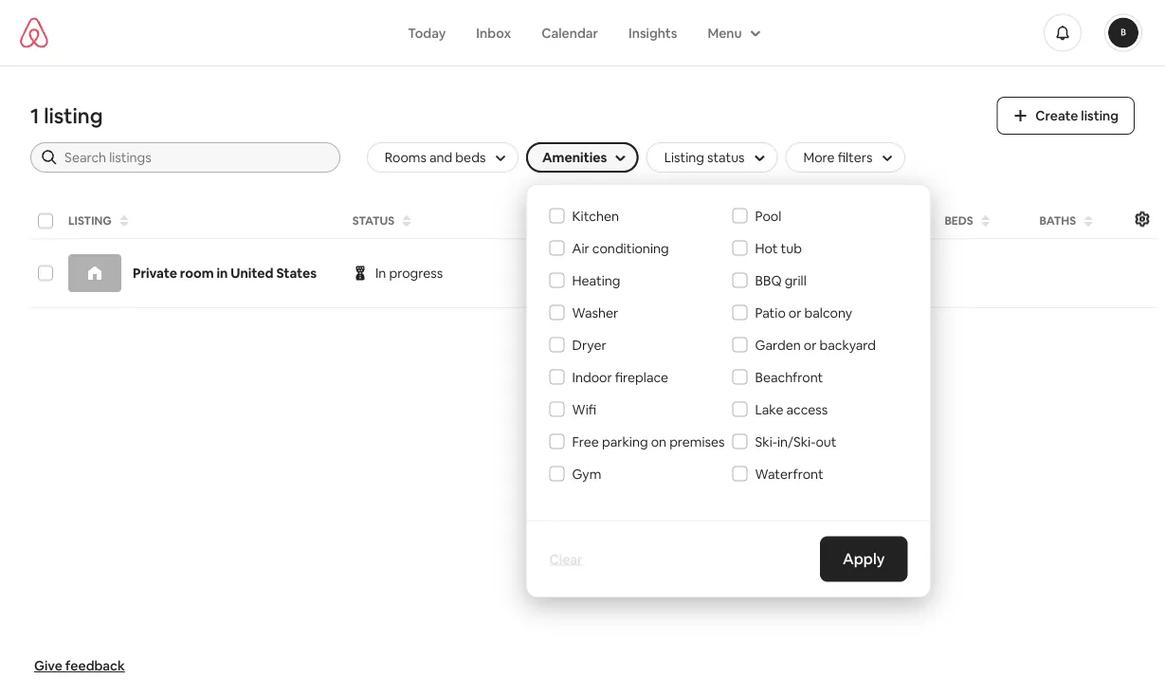 Task type: describe. For each thing, give the bounding box(es) containing it.
1 listing
[[30, 102, 103, 129]]

in/ski-
[[778, 433, 816, 450]]

patio
[[756, 304, 786, 321]]

apply dialog
[[527, 184, 932, 598]]

insights
[[629, 24, 678, 41]]

main navigation menu image
[[1109, 18, 1139, 48]]

baths
[[1040, 213, 1077, 228]]

grill
[[785, 272, 807, 289]]

insights link
[[614, 15, 693, 51]]

give
[[34, 657, 63, 675]]

ski-in/ski-out
[[756, 433, 837, 450]]

in progress
[[376, 265, 443, 282]]

private room in united states
[[133, 265, 317, 282]]

inbox link
[[461, 15, 527, 51]]

out
[[816, 433, 837, 450]]

listing
[[68, 213, 112, 228]]

wifi
[[573, 401, 597, 418]]

air
[[573, 240, 590, 257]]

balcony
[[805, 304, 853, 321]]

beds
[[946, 213, 974, 228]]

finish
[[558, 265, 593, 282]]

create listing
[[1036, 107, 1119, 124]]

washer
[[573, 304, 619, 321]]

states
[[276, 265, 317, 282]]

amenities button
[[527, 142, 639, 173]]

indoor
[[573, 369, 613, 386]]

conditioning
[[593, 240, 669, 257]]

today
[[408, 24, 446, 41]]

room
[[180, 265, 214, 282]]

listing button
[[63, 208, 343, 234]]

beds button
[[940, 208, 1031, 234]]

progress
[[389, 265, 443, 282]]

create
[[1036, 107, 1079, 124]]

hot tub
[[756, 240, 803, 257]]

premises
[[670, 433, 725, 450]]

bbq grill
[[756, 272, 807, 289]]

finish link
[[543, 257, 608, 289]]

instant book off image
[[732, 266, 748, 281]]

on
[[651, 433, 667, 450]]

listing for 1 listing
[[44, 102, 103, 129]]

lake
[[756, 401, 784, 418]]

clear
[[550, 551, 583, 568]]

air conditioning
[[573, 240, 669, 257]]

fireplace
[[616, 369, 669, 386]]

calendar
[[542, 24, 599, 41]]

apply
[[843, 549, 886, 569]]

or for backyard
[[804, 336, 817, 353]]



Task type: locate. For each thing, give the bounding box(es) containing it.
Search text field
[[65, 148, 327, 167]]

calendar link
[[527, 15, 614, 51]]

patio or balcony
[[756, 304, 853, 321]]

listing for create listing
[[1082, 107, 1119, 124]]

instant
[[732, 213, 781, 228]]

give feedback
[[34, 657, 125, 675]]

off
[[755, 265, 775, 282]]

give feedback button
[[27, 650, 133, 682]]

status
[[353, 213, 395, 228]]

listing inside create listing link
[[1082, 107, 1119, 124]]

bbq
[[756, 272, 782, 289]]

listing right create
[[1082, 107, 1119, 124]]

tub
[[781, 240, 803, 257]]

loca button
[[1130, 208, 1166, 234]]

apply button
[[821, 536, 908, 582]]

united
[[231, 265, 274, 282]]

1
[[30, 102, 39, 129]]

status button
[[347, 208, 533, 234]]

create listing link
[[997, 97, 1136, 135]]

backyard
[[820, 336, 877, 353]]

indoor fireplace
[[573, 369, 669, 386]]

listing right 1
[[44, 102, 103, 129]]

today link
[[393, 15, 461, 51]]

instant book button
[[727, 208, 839, 234]]

listing
[[44, 102, 103, 129], [1082, 107, 1119, 124]]

or for balcony
[[789, 304, 802, 321]]

loca
[[1135, 213, 1166, 228]]

waterfront
[[756, 465, 824, 482]]

clear button
[[542, 543, 591, 575]]

access
[[787, 401, 828, 418]]

or right garden
[[804, 336, 817, 353]]

0 vertical spatial or
[[789, 304, 802, 321]]

lake access
[[756, 401, 828, 418]]

kitchen
[[573, 207, 619, 224]]

1 horizontal spatial or
[[804, 336, 817, 353]]

parking
[[602, 433, 649, 450]]

gym
[[573, 465, 602, 482]]

hot
[[756, 240, 778, 257]]

feedback
[[65, 657, 125, 675]]

0 horizontal spatial or
[[789, 304, 802, 321]]

amenities
[[543, 149, 608, 166]]

garden or backyard
[[756, 336, 877, 353]]

garden
[[756, 336, 801, 353]]

1 vertical spatial or
[[804, 336, 817, 353]]

dryer
[[573, 336, 607, 353]]

pool
[[756, 207, 782, 224]]

free
[[573, 433, 599, 450]]

1 horizontal spatial listing
[[1082, 107, 1119, 124]]

or right patio
[[789, 304, 802, 321]]

in
[[376, 265, 386, 282]]

in
[[217, 265, 228, 282]]

1 listing heading
[[30, 102, 975, 129]]

instant book
[[732, 213, 817, 228]]

free parking on premises
[[573, 433, 725, 450]]

private
[[133, 265, 177, 282]]

book
[[783, 213, 817, 228]]

beachfront
[[756, 369, 824, 386]]

menu button
[[693, 15, 773, 51]]

ski-
[[756, 433, 778, 450]]

0 horizontal spatial listing
[[44, 102, 103, 129]]

heating
[[573, 272, 621, 289]]

or
[[789, 304, 802, 321], [804, 336, 817, 353]]

baths button
[[1035, 208, 1126, 234]]

menu
[[708, 24, 743, 41]]

inbox
[[477, 24, 512, 41]]



Task type: vqa. For each thing, say whether or not it's contained in the screenshot.
One Of The Most Loved Homes On Airbnb, According To Guests at the bottom left
no



